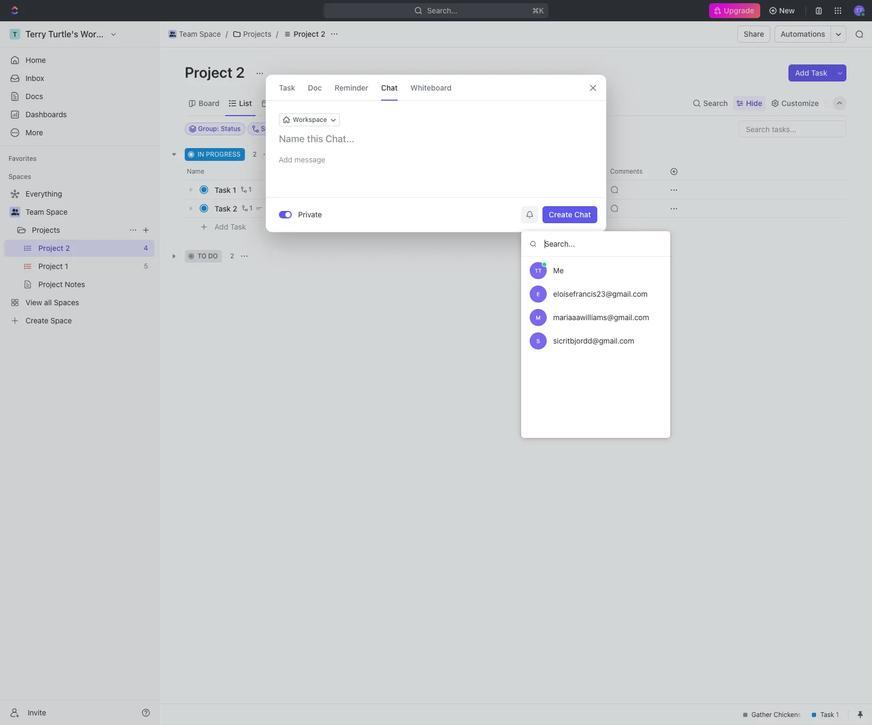 Task type: locate. For each thing, give the bounding box(es) containing it.
team space link
[[166, 28, 224, 41], [26, 204, 152, 221]]

1 horizontal spatial team space
[[179, 29, 221, 38]]

0 vertical spatial team space
[[179, 29, 221, 38]]

hide button
[[734, 96, 766, 111]]

add down task 2 in the left top of the page
[[215, 222, 229, 231]]

Search... text field
[[522, 231, 671, 257]]

0 horizontal spatial project
[[185, 63, 233, 81]]

1 horizontal spatial /
[[276, 29, 279, 38]]

0 vertical spatial add task button
[[790, 64, 835, 82]]

s
[[537, 338, 541, 344]]

1 vertical spatial project
[[185, 63, 233, 81]]

1 horizontal spatial chat
[[575, 210, 592, 219]]

0 vertical spatial 1 button
[[239, 184, 253, 195]]

task 1
[[215, 185, 236, 194]]

0 vertical spatial add
[[796, 68, 810, 77]]

0 vertical spatial project 2
[[294, 29, 326, 38]]

reminder
[[335, 83, 369, 92]]

0 vertical spatial space
[[200, 29, 221, 38]]

user group image inside tree
[[11, 209, 19, 215]]

calendar link
[[270, 96, 304, 111]]

1 vertical spatial user group image
[[11, 209, 19, 215]]

0 horizontal spatial add task button
[[210, 221, 251, 233]]

2 horizontal spatial add task
[[796, 68, 828, 77]]

dialog
[[266, 75, 607, 232]]

task 2
[[215, 204, 237, 213]]

add task down task 2 in the left top of the page
[[215, 222, 246, 231]]

docs link
[[4, 88, 155, 105]]

chat
[[381, 83, 398, 92], [575, 210, 592, 219]]

add task
[[796, 68, 828, 77], [286, 150, 314, 158], [215, 222, 246, 231]]

1 right task 2 in the left top of the page
[[250, 204, 253, 212]]

sidebar navigation
[[0, 21, 159, 725]]

customize
[[782, 98, 820, 107]]

0 horizontal spatial add task
[[215, 222, 246, 231]]

favorites
[[9, 155, 37, 163]]

1 button right task 2 in the left top of the page
[[240, 203, 254, 214]]

dashboards link
[[4, 106, 155, 123]]

0 vertical spatial user group image
[[169, 31, 176, 37]]

0 horizontal spatial projects
[[32, 225, 60, 234]]

1 vertical spatial space
[[46, 207, 68, 216]]

projects link
[[230, 28, 274, 41], [32, 222, 125, 239]]

2 vertical spatial add task
[[215, 222, 246, 231]]

1 button for 1
[[239, 184, 253, 195]]

team space
[[179, 29, 221, 38], [26, 207, 68, 216]]

add task button
[[790, 64, 835, 82], [274, 148, 319, 161], [210, 221, 251, 233]]

2 horizontal spatial add task button
[[790, 64, 835, 82]]

1 vertical spatial add task
[[286, 150, 314, 158]]

user group image
[[169, 31, 176, 37], [11, 209, 19, 215]]

1 vertical spatial 1 button
[[240, 203, 254, 214]]

0 horizontal spatial project 2
[[185, 63, 248, 81]]

reminder button
[[335, 75, 369, 100]]

0 vertical spatial projects
[[243, 29, 272, 38]]

project 2
[[294, 29, 326, 38], [185, 63, 248, 81]]

docs
[[26, 92, 43, 101]]

1 vertical spatial add
[[286, 150, 299, 158]]

add up "customize"
[[796, 68, 810, 77]]

1 up task 2 in the left top of the page
[[233, 185, 236, 194]]

0 vertical spatial projects link
[[230, 28, 274, 41]]

1
[[233, 185, 236, 194], [249, 185, 252, 193], [250, 204, 253, 212]]

0 horizontal spatial team
[[26, 207, 44, 216]]

1 button
[[239, 184, 253, 195], [240, 203, 254, 214]]

add task up "customize"
[[796, 68, 828, 77]]

do
[[208, 252, 218, 260]]

1 vertical spatial add task button
[[274, 148, 319, 161]]

projects inside tree
[[32, 225, 60, 234]]

1 horizontal spatial projects link
[[230, 28, 274, 41]]

0 horizontal spatial team space link
[[26, 204, 152, 221]]

1 horizontal spatial project
[[294, 29, 319, 38]]

0 vertical spatial chat
[[381, 83, 398, 92]]

1 vertical spatial team space
[[26, 207, 68, 216]]

add down calendar link
[[286, 150, 299, 158]]

m
[[536, 314, 541, 321]]

favorites button
[[4, 152, 41, 165]]

chat up gantt
[[381, 83, 398, 92]]

add task button down calendar link
[[274, 148, 319, 161]]

0 horizontal spatial add
[[215, 222, 229, 231]]

1 button right task 1
[[239, 184, 253, 195]]

1 horizontal spatial add task
[[286, 150, 314, 158]]

0 horizontal spatial projects link
[[32, 222, 125, 239]]

tree
[[4, 185, 155, 329]]

1 horizontal spatial add task button
[[274, 148, 319, 161]]

tree containing team space
[[4, 185, 155, 329]]

team
[[179, 29, 198, 38], [26, 207, 44, 216]]

1 vertical spatial projects link
[[32, 222, 125, 239]]

doc
[[308, 83, 322, 92]]

1 / from the left
[[226, 29, 228, 38]]

share button
[[738, 26, 771, 43]]

⌘k
[[533, 6, 545, 15]]

projects
[[243, 29, 272, 38], [32, 225, 60, 234]]

0 horizontal spatial chat
[[381, 83, 398, 92]]

chat inside button
[[575, 210, 592, 219]]

add task button down task 2 in the left top of the page
[[210, 221, 251, 233]]

space inside tree
[[46, 207, 68, 216]]

upgrade
[[725, 6, 755, 15]]

list link
[[237, 96, 252, 111]]

0 horizontal spatial space
[[46, 207, 68, 216]]

add task down calendar
[[286, 150, 314, 158]]

1 vertical spatial projects
[[32, 225, 60, 234]]

progress
[[206, 150, 241, 158]]

dialog containing task
[[266, 75, 607, 232]]

chat right "create"
[[575, 210, 592, 219]]

home
[[26, 55, 46, 64]]

private
[[298, 210, 322, 219]]

project
[[294, 29, 319, 38], [185, 63, 233, 81]]

2
[[321, 29, 326, 38], [236, 63, 245, 81], [253, 150, 257, 158], [233, 204, 237, 213], [230, 252, 234, 260]]

0 vertical spatial project
[[294, 29, 319, 38]]

inbox
[[26, 74, 44, 83]]

1 vertical spatial team space link
[[26, 204, 152, 221]]

hide
[[747, 98, 763, 107]]

0 horizontal spatial /
[[226, 29, 228, 38]]

1 horizontal spatial add
[[286, 150, 299, 158]]

list
[[239, 98, 252, 107]]

search
[[704, 98, 729, 107]]

/
[[226, 29, 228, 38], [276, 29, 279, 38]]

1 horizontal spatial space
[[200, 29, 221, 38]]

1 vertical spatial team
[[26, 207, 44, 216]]

1 horizontal spatial project 2
[[294, 29, 326, 38]]

1 vertical spatial chat
[[575, 210, 592, 219]]

sicritbjordd@gmail.com
[[554, 336, 635, 345]]

task
[[812, 68, 828, 77], [279, 83, 295, 92], [300, 150, 314, 158], [215, 185, 231, 194], [215, 204, 231, 213], [231, 222, 246, 231]]

1 horizontal spatial user group image
[[169, 31, 176, 37]]

0 horizontal spatial user group image
[[11, 209, 19, 215]]

spaces
[[9, 173, 31, 181]]

0 vertical spatial team space link
[[166, 28, 224, 41]]

1 for task 2
[[250, 204, 253, 212]]

add
[[796, 68, 810, 77], [286, 150, 299, 158], [215, 222, 229, 231]]

board link
[[197, 96, 220, 111]]

1 horizontal spatial team
[[179, 29, 198, 38]]

1 right task 1
[[249, 185, 252, 193]]

1 horizontal spatial team space link
[[166, 28, 224, 41]]

projects link inside tree
[[32, 222, 125, 239]]

team space link inside tree
[[26, 204, 152, 221]]

0 horizontal spatial team space
[[26, 207, 68, 216]]

0 vertical spatial add task
[[796, 68, 828, 77]]

2 horizontal spatial add
[[796, 68, 810, 77]]

add task button up "customize"
[[790, 64, 835, 82]]

space
[[200, 29, 221, 38], [46, 207, 68, 216]]



Task type: describe. For each thing, give the bounding box(es) containing it.
gantt
[[362, 98, 382, 107]]

1 button for 2
[[240, 203, 254, 214]]

search button
[[690, 96, 732, 111]]

new
[[780, 6, 796, 15]]

tt
[[535, 268, 542, 274]]

mariaaawilliams@gmail.com
[[554, 313, 650, 322]]

whiteboard button
[[411, 75, 452, 100]]

board
[[199, 98, 220, 107]]

dashboards
[[26, 110, 67, 119]]

to do
[[198, 252, 218, 260]]

table link
[[321, 96, 342, 111]]

Name this Chat... field
[[266, 133, 606, 145]]

customize button
[[768, 96, 823, 111]]

team inside tree
[[26, 207, 44, 216]]

create
[[549, 210, 573, 219]]

2 / from the left
[[276, 29, 279, 38]]

task button
[[279, 75, 295, 100]]

tree inside 'sidebar' navigation
[[4, 185, 155, 329]]

e
[[537, 291, 540, 297]]

project 2 link
[[281, 28, 328, 41]]

0 vertical spatial team
[[179, 29, 198, 38]]

1 vertical spatial project 2
[[185, 63, 248, 81]]

create chat
[[549, 210, 592, 219]]

me
[[554, 266, 564, 275]]

invite
[[28, 708, 46, 717]]

upgrade link
[[710, 3, 761, 18]]

gantt link
[[360, 96, 382, 111]]

chat button
[[381, 75, 398, 100]]

share
[[745, 29, 765, 38]]

to
[[198, 252, 207, 260]]

in
[[198, 150, 204, 158]]

1 for task 1
[[249, 185, 252, 193]]

new button
[[765, 2, 802, 19]]

calendar
[[272, 98, 304, 107]]

table
[[323, 98, 342, 107]]

Search tasks... text field
[[740, 121, 847, 137]]

automations button
[[776, 26, 831, 42]]

search...
[[428, 6, 458, 15]]

doc button
[[308, 75, 322, 100]]

2 vertical spatial add task button
[[210, 221, 251, 233]]

team space inside tree
[[26, 207, 68, 216]]

in progress
[[198, 150, 241, 158]]

2 vertical spatial add
[[215, 222, 229, 231]]

eloisefrancis23@gmail.com
[[554, 289, 648, 298]]

whiteboard
[[411, 83, 452, 92]]

1 horizontal spatial projects
[[243, 29, 272, 38]]

create chat button
[[543, 206, 598, 223]]

automations
[[781, 29, 826, 38]]

home link
[[4, 52, 155, 69]]

inbox link
[[4, 70, 155, 87]]



Task type: vqa. For each thing, say whether or not it's contained in the screenshot.
AUTOMATIONS button
yes



